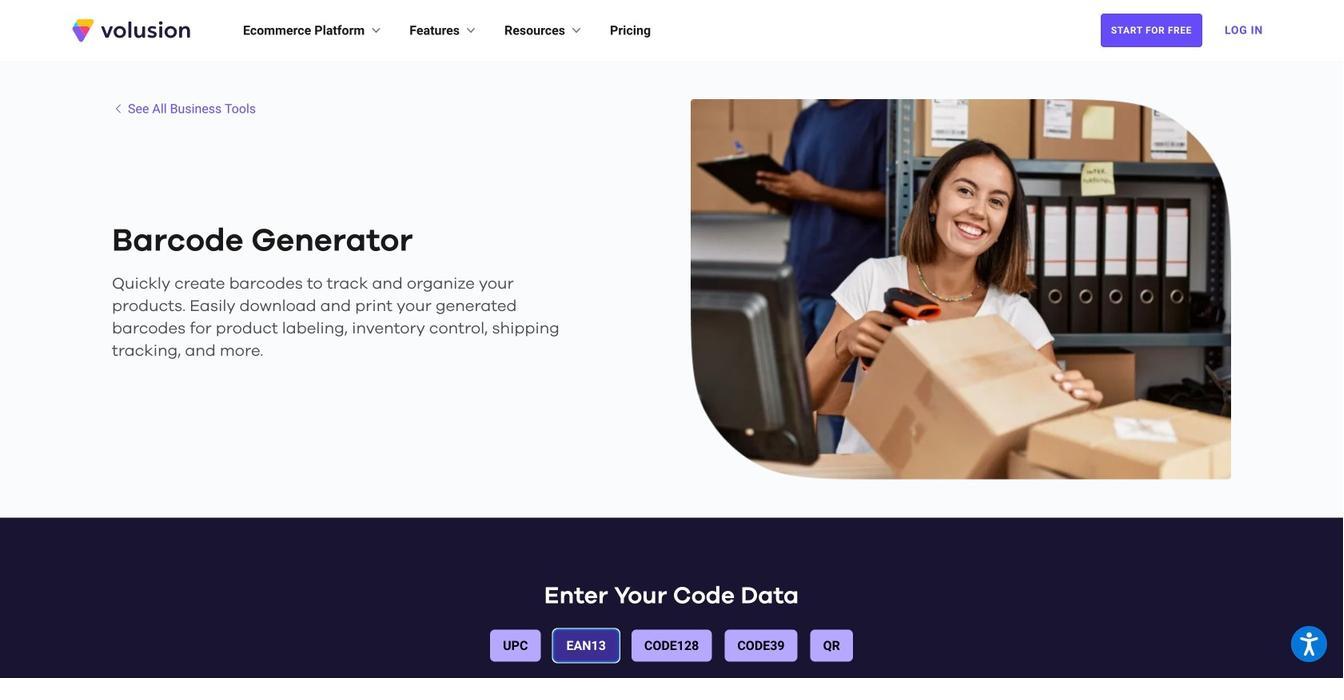Task type: vqa. For each thing, say whether or not it's contained in the screenshot.
stories on the left top of page
no



Task type: locate. For each thing, give the bounding box(es) containing it.
open accessibe: accessibility options, statement and help image
[[1301, 633, 1319, 656]]



